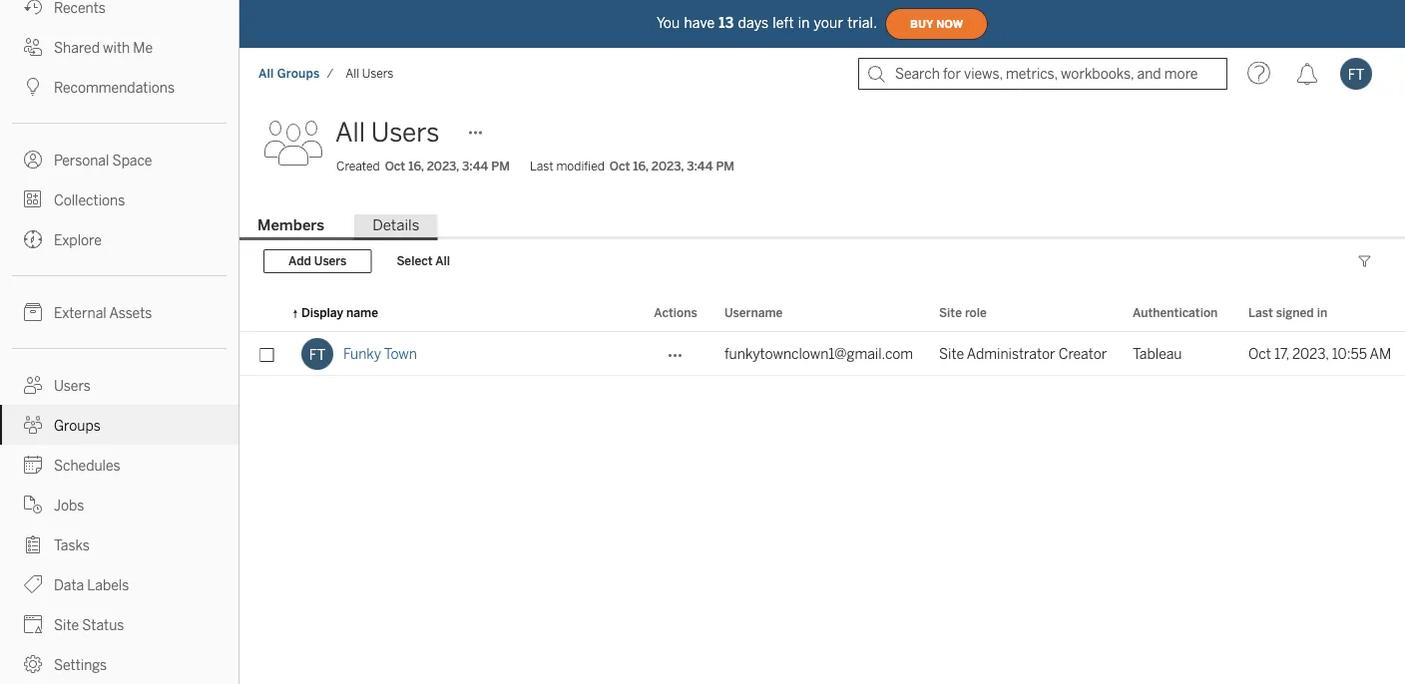 Task type: vqa. For each thing, say whether or not it's contained in the screenshot.
by text only_f5he34f icon within the Explore 'link'
no



Task type: describe. For each thing, give the bounding box(es) containing it.
left
[[773, 15, 794, 31]]

schedules link
[[0, 445, 239, 485]]

17,
[[1275, 346, 1290, 362]]

1 horizontal spatial 2023,
[[652, 159, 684, 174]]

all left /
[[259, 66, 274, 81]]

add users button
[[264, 250, 372, 273]]

administrator
[[967, 346, 1056, 362]]

your
[[814, 15, 844, 31]]

2023, inside row
[[1293, 346, 1329, 362]]

explore link
[[0, 220, 239, 260]]

external assets
[[54, 305, 152, 321]]

tasks link
[[0, 525, 239, 565]]

1 vertical spatial groups
[[54, 418, 101, 434]]

all right /
[[346, 66, 359, 81]]

authentication
[[1133, 305, 1218, 320]]

buy
[[911, 18, 934, 30]]

site for site status
[[54, 617, 79, 634]]

10:55
[[1332, 346, 1367, 362]]

actions
[[654, 305, 698, 320]]

row containing funky town
[[240, 332, 1406, 376]]

days
[[738, 15, 769, 31]]

all users inside main content
[[335, 117, 440, 148]]

funky
[[343, 346, 381, 362]]

last modified oct 16, 2023, 3:44 pm
[[530, 159, 735, 174]]

town
[[384, 346, 417, 362]]

space
[[112, 152, 152, 169]]

2 3:44 from the left
[[687, 159, 713, 174]]

jobs
[[54, 498, 84, 514]]

site status
[[54, 617, 124, 634]]

collections
[[54, 192, 125, 209]]

2 pm from the left
[[716, 159, 735, 174]]

data labels
[[54, 578, 129, 594]]

external assets link
[[0, 292, 239, 332]]

buy now button
[[886, 8, 988, 40]]

trial.
[[848, 15, 878, 31]]

0 horizontal spatial in
[[798, 15, 810, 31]]

buy now
[[911, 18, 963, 30]]

shared with me link
[[0, 27, 239, 67]]

schedules
[[54, 458, 120, 474]]

settings link
[[0, 645, 239, 685]]

recommendations link
[[0, 67, 239, 107]]

recommendations
[[54, 79, 175, 96]]

/
[[327, 66, 334, 81]]

me
[[133, 39, 153, 56]]

last signed in
[[1249, 305, 1328, 320]]

collections link
[[0, 180, 239, 220]]

select all button
[[384, 250, 463, 273]]

created
[[336, 159, 380, 174]]

groups link
[[0, 405, 239, 445]]

settings
[[54, 657, 107, 674]]

username
[[725, 305, 783, 320]]

all groups /
[[259, 66, 334, 81]]

creator
[[1059, 346, 1107, 362]]

shared
[[54, 39, 100, 56]]

add users
[[289, 254, 347, 269]]

all inside button
[[435, 254, 450, 269]]

display name
[[301, 305, 378, 320]]

site role
[[939, 305, 987, 320]]

add
[[289, 254, 311, 269]]

funky town link
[[343, 332, 417, 376]]

Search for views, metrics, workbooks, and more text field
[[859, 58, 1228, 90]]

funky town
[[343, 346, 417, 362]]

site status link
[[0, 605, 239, 645]]

created oct 16, 2023, 3:44 pm
[[336, 159, 510, 174]]

tableau
[[1133, 346, 1182, 362]]

personal space
[[54, 152, 152, 169]]

0 vertical spatial groups
[[277, 66, 320, 81]]

last for last signed in
[[1249, 305, 1274, 320]]

signed
[[1277, 305, 1314, 320]]



Task type: locate. For each thing, give the bounding box(es) containing it.
oct 17, 2023, 10:55 am
[[1249, 346, 1392, 362]]

last for last modified oct 16, 2023, 3:44 pm
[[530, 159, 554, 174]]

site down 'site role'
[[939, 346, 964, 362]]

oct right created
[[385, 159, 405, 174]]

0 vertical spatial all users
[[346, 66, 394, 81]]

2023, right created
[[427, 159, 459, 174]]

16,
[[408, 159, 424, 174], [633, 159, 649, 174]]

last left signed
[[1249, 305, 1274, 320]]

now
[[937, 18, 963, 30]]

modified
[[556, 159, 605, 174]]

0 horizontal spatial pm
[[491, 159, 510, 174]]

all users element
[[340, 66, 400, 81]]

display
[[301, 305, 344, 320]]

1 3:44 from the left
[[462, 159, 488, 174]]

1 16, from the left
[[408, 159, 424, 174]]

0 horizontal spatial 3:44
[[462, 159, 488, 174]]

in right left at the top of page
[[798, 15, 810, 31]]

users
[[362, 66, 394, 81], [371, 117, 440, 148], [314, 254, 347, 269], [54, 378, 91, 394]]

1 horizontal spatial pm
[[716, 159, 735, 174]]

in inside all users main content
[[1317, 305, 1328, 320]]

1 horizontal spatial last
[[1249, 305, 1274, 320]]

0 vertical spatial site
[[939, 305, 962, 320]]

0 horizontal spatial 16,
[[408, 159, 424, 174]]

assets
[[109, 305, 152, 321]]

sub-spaces tab list
[[240, 215, 1406, 241]]

0 horizontal spatial oct
[[385, 159, 405, 174]]

have
[[684, 15, 715, 31]]

grid
[[240, 294, 1406, 685]]

all users
[[346, 66, 394, 81], [335, 117, 440, 148]]

personal space link
[[0, 140, 239, 180]]

2023, right modified
[[652, 159, 684, 174]]

personal
[[54, 152, 109, 169]]

site for site role
[[939, 305, 962, 320]]

3:44
[[462, 159, 488, 174], [687, 159, 713, 174]]

group image
[[264, 113, 323, 173]]

grid containing funky town
[[240, 294, 1406, 685]]

with
[[103, 39, 130, 56]]

all groups link
[[258, 65, 321, 82]]

0 vertical spatial in
[[798, 15, 810, 31]]

status
[[82, 617, 124, 634]]

select all
[[397, 254, 450, 269]]

1 horizontal spatial in
[[1317, 305, 1328, 320]]

site for site administrator creator
[[939, 346, 964, 362]]

pm
[[491, 159, 510, 174], [716, 159, 735, 174]]

2 16, from the left
[[633, 159, 649, 174]]

1 vertical spatial last
[[1249, 305, 1274, 320]]

am
[[1370, 346, 1392, 362]]

labels
[[87, 578, 129, 594]]

site administrator creator
[[939, 346, 1107, 362]]

2 vertical spatial site
[[54, 617, 79, 634]]

groups left /
[[277, 66, 320, 81]]

shared with me
[[54, 39, 153, 56]]

all users up created
[[335, 117, 440, 148]]

external
[[54, 305, 106, 321]]

last
[[530, 159, 554, 174], [1249, 305, 1274, 320]]

2023, right 17,
[[1293, 346, 1329, 362]]

users up the "created oct 16, 2023, 3:44 pm"
[[371, 117, 440, 148]]

1 vertical spatial in
[[1317, 305, 1328, 320]]

16, right modified
[[633, 159, 649, 174]]

users inside button
[[314, 254, 347, 269]]

in
[[798, 15, 810, 31], [1317, 305, 1328, 320]]

0 vertical spatial last
[[530, 159, 554, 174]]

0 horizontal spatial last
[[530, 159, 554, 174]]

1 horizontal spatial 3:44
[[687, 159, 713, 174]]

select
[[397, 254, 433, 269]]

13
[[719, 15, 734, 31]]

site left status
[[54, 617, 79, 634]]

members
[[258, 217, 325, 235]]

1 pm from the left
[[491, 159, 510, 174]]

tasks
[[54, 538, 90, 554]]

data labels link
[[0, 565, 239, 605]]

groups up the schedules
[[54, 418, 101, 434]]

oct left 17,
[[1249, 346, 1272, 362]]

0 horizontal spatial 2023,
[[427, 159, 459, 174]]

2023,
[[427, 159, 459, 174], [652, 159, 684, 174], [1293, 346, 1329, 362]]

1 horizontal spatial 16,
[[633, 159, 649, 174]]

2 horizontal spatial oct
[[1249, 346, 1272, 362]]

you have 13 days left in your trial.
[[657, 15, 878, 31]]

users right add
[[314, 254, 347, 269]]

2 horizontal spatial 2023,
[[1293, 346, 1329, 362]]

oct inside row
[[1249, 346, 1272, 362]]

row
[[240, 332, 1406, 376]]

users up groups link
[[54, 378, 91, 394]]

all
[[259, 66, 274, 81], [346, 66, 359, 81], [335, 117, 365, 148], [435, 254, 450, 269]]

users right /
[[362, 66, 394, 81]]

1 vertical spatial all users
[[335, 117, 440, 148]]

oct right modified
[[610, 159, 630, 174]]

funkytownclown1@gmail.com
[[725, 346, 913, 362]]

last inside "grid"
[[1249, 305, 1274, 320]]

16, right created
[[408, 159, 424, 174]]

1 vertical spatial site
[[939, 346, 964, 362]]

in right signed
[[1317, 305, 1328, 320]]

0 horizontal spatial groups
[[54, 418, 101, 434]]

oct
[[385, 159, 405, 174], [610, 159, 630, 174], [1249, 346, 1272, 362]]

details
[[373, 217, 420, 235]]

jobs link
[[0, 485, 239, 525]]

groups
[[277, 66, 320, 81], [54, 418, 101, 434]]

site
[[939, 305, 962, 320], [939, 346, 964, 362], [54, 617, 79, 634]]

all users main content
[[240, 100, 1406, 685]]

last left modified
[[530, 159, 554, 174]]

all right select
[[435, 254, 450, 269]]

name
[[347, 305, 378, 320]]

you
[[657, 15, 680, 31]]

1 horizontal spatial oct
[[610, 159, 630, 174]]

explore
[[54, 232, 102, 249]]

users link
[[0, 365, 239, 405]]

role
[[965, 305, 987, 320]]

data
[[54, 578, 84, 594]]

1 horizontal spatial groups
[[277, 66, 320, 81]]

site left role
[[939, 305, 962, 320]]

all up created
[[335, 117, 365, 148]]

all users right /
[[346, 66, 394, 81]]



